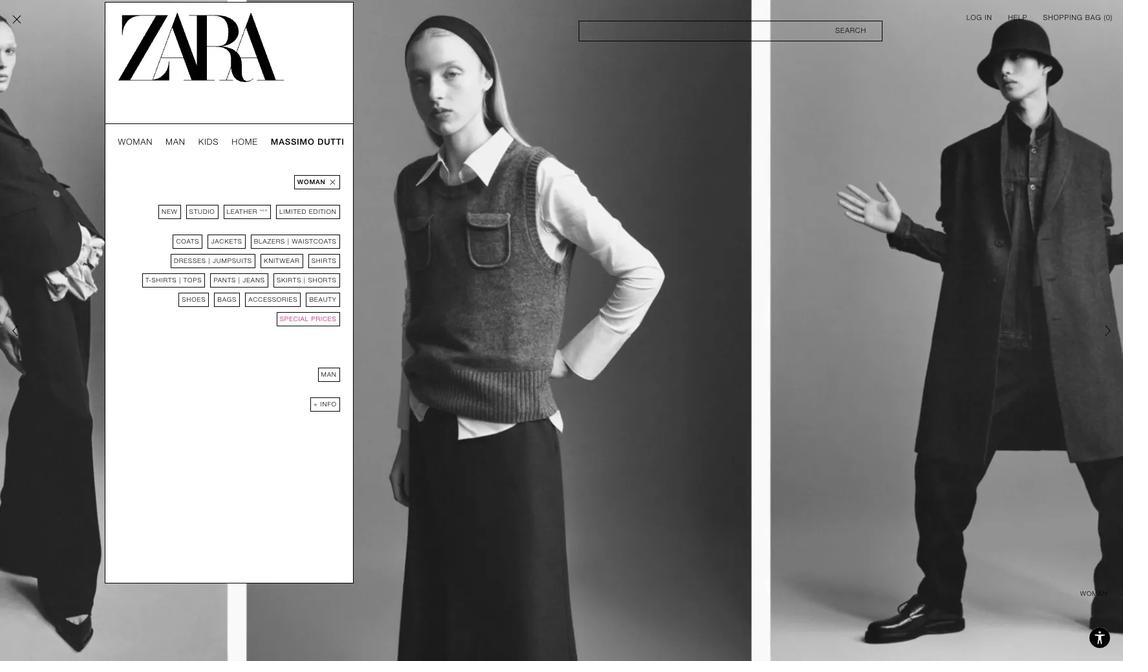 Task type: vqa. For each thing, say whether or not it's contained in the screenshot.
Denim link
no



Task type: locate. For each thing, give the bounding box(es) containing it.
| for dresses
[[208, 257, 210, 264]]

man
[[166, 137, 185, 147], [321, 371, 337, 378]]

1 vertical spatial man link
[[318, 368, 340, 382]]

woman link
[[118, 137, 153, 147], [294, 175, 340, 189]]

| left jeans
[[238, 277, 240, 284]]

knitwear link
[[261, 254, 303, 268]]

1 vertical spatial man
[[321, 371, 337, 378]]

log in
[[966, 14, 992, 22]]

pants
[[214, 277, 236, 284]]

+
[[314, 401, 318, 408]]

1 horizontal spatial new
[[260, 209, 268, 212]]

dresses | jumpsuits
[[174, 257, 252, 264]]

man link left the kids link
[[166, 137, 185, 147]]

leather
[[227, 208, 258, 215]]

accessories link
[[245, 293, 301, 307]]

0 horizontal spatial new
[[162, 208, 178, 215]]

new inside leather new limited edition
[[260, 209, 268, 212]]

man link up info
[[318, 368, 340, 382]]

1 horizontal spatial man link
[[318, 368, 340, 382]]

shirts left tops
[[152, 277, 177, 284]]

1 horizontal spatial woman
[[297, 178, 326, 186]]

zara logo united states. go to homepage image
[[118, 13, 284, 82]]

0 horizontal spatial man
[[166, 137, 185, 147]]

shirts
[[311, 257, 337, 264], [152, 277, 177, 284]]

| right "dresses"
[[208, 257, 210, 264]]

bags
[[217, 296, 237, 303]]

| for skirts
[[304, 277, 306, 284]]

beauty link
[[306, 293, 340, 307]]

t-
[[145, 277, 152, 284]]

(
[[1104, 14, 1106, 22]]

0 horizontal spatial woman
[[118, 137, 153, 147]]

search
[[835, 27, 866, 35]]

kids link
[[198, 137, 219, 147]]

1 vertical spatial woman
[[297, 178, 326, 186]]

t-shirts | tops
[[145, 277, 202, 284]]

pants | jeans
[[214, 277, 265, 284]]

man left kids
[[166, 137, 185, 147]]

+ info
[[314, 401, 337, 408]]

1 vertical spatial woman link
[[294, 175, 340, 189]]

tops
[[183, 277, 202, 284]]

new left studio
[[162, 208, 178, 215]]

waistcoats
[[292, 238, 337, 245]]

log in link
[[966, 13, 992, 23]]

help
[[1008, 14, 1027, 22]]

massimo dutti
[[271, 137, 344, 147]]

1 horizontal spatial man
[[321, 371, 337, 378]]

| right blazers
[[288, 238, 290, 245]]

new inside new link
[[162, 208, 178, 215]]

shopping
[[1043, 14, 1083, 22]]

1 vertical spatial shirts
[[152, 277, 177, 284]]

man up info
[[321, 371, 337, 378]]

shirts up shorts
[[311, 257, 337, 264]]

0 vertical spatial shirts
[[311, 257, 337, 264]]

special prices link
[[277, 312, 340, 327]]

| right skirts
[[304, 277, 306, 284]]

pants | jeans link
[[210, 273, 268, 288]]

accessories
[[248, 296, 298, 303]]

new
[[162, 208, 178, 215], [260, 209, 268, 212]]

limited edition link
[[276, 205, 340, 219]]

new link
[[158, 205, 181, 219]]

studio link
[[186, 205, 218, 219]]

|
[[288, 238, 290, 245], [208, 257, 210, 264], [179, 277, 181, 284], [238, 277, 240, 284], [304, 277, 306, 284]]

dutti
[[317, 137, 344, 147]]

coats link
[[173, 235, 203, 249]]

0 vertical spatial man link
[[166, 137, 185, 147]]

home link
[[232, 137, 258, 147]]

log
[[966, 14, 982, 22]]

leather new limited edition
[[227, 208, 337, 215]]

man link
[[166, 137, 185, 147], [318, 368, 340, 382]]

jeans
[[243, 277, 265, 284]]

new right leather
[[260, 209, 268, 212]]

search link
[[578, 21, 883, 41]]

0 vertical spatial woman
[[118, 137, 153, 147]]

bag
[[1085, 14, 1101, 22]]

prices
[[311, 316, 337, 323]]

0 horizontal spatial woman link
[[118, 137, 153, 147]]

1 horizontal spatial woman link
[[294, 175, 340, 189]]

0 horizontal spatial man link
[[166, 137, 185, 147]]

0 vertical spatial man
[[166, 137, 185, 147]]

dresses
[[174, 257, 206, 264]]

zara logo united states. image
[[118, 13, 284, 82]]

shoes
[[182, 296, 206, 303]]

woman
[[118, 137, 153, 147], [297, 178, 326, 186]]



Task type: describe. For each thing, give the bounding box(es) containing it.
1 horizontal spatial shirts
[[311, 257, 337, 264]]

blazers | waistcoats link
[[251, 235, 340, 249]]

t-shirts | tops link
[[142, 273, 205, 288]]

| left tops
[[179, 277, 181, 284]]

0 vertical spatial woman link
[[118, 137, 153, 147]]

blazers | waistcoats
[[254, 238, 337, 245]]

0 horizontal spatial shirts
[[152, 277, 177, 284]]

shirts link
[[308, 254, 340, 268]]

help link
[[1008, 13, 1027, 23]]

man link for + info
[[318, 368, 340, 382]]

skirts | shorts
[[277, 277, 337, 284]]

Product search search field
[[578, 21, 883, 41]]

kids
[[198, 137, 219, 147]]

info
[[320, 401, 337, 408]]

skirts | shorts link
[[273, 273, 340, 288]]

shorts
[[308, 277, 337, 284]]

0
[[1106, 14, 1110, 22]]

beauty
[[309, 296, 337, 303]]

man for + info
[[321, 371, 337, 378]]

jackets link
[[208, 235, 245, 249]]

home
[[232, 137, 258, 147]]

jumpsuits
[[213, 257, 252, 264]]

special prices
[[280, 316, 337, 323]]

shopping bag ( 0 )
[[1043, 14, 1113, 22]]

blazers
[[254, 238, 285, 245]]

skirts
[[277, 277, 301, 284]]

knitwear
[[264, 257, 300, 264]]

massimo
[[271, 137, 315, 147]]

man link for home
[[166, 137, 185, 147]]

shoes link
[[179, 293, 209, 307]]

edition
[[309, 208, 337, 215]]

massimo dutti link
[[271, 137, 344, 147]]

dresses | jumpsuits link
[[171, 254, 255, 268]]

bags link
[[214, 293, 240, 307]]

)
[[1110, 14, 1113, 22]]

| for blazers
[[288, 238, 290, 245]]

special
[[280, 316, 309, 323]]

in
[[985, 14, 992, 22]]

jackets
[[211, 238, 242, 245]]

limited
[[279, 208, 307, 215]]

| for pants
[[238, 277, 240, 284]]

+ info link
[[310, 398, 340, 412]]

coats
[[176, 238, 199, 245]]

0 status
[[1106, 14, 1110, 22]]

man for home
[[166, 137, 185, 147]]

studio
[[189, 208, 215, 215]]



